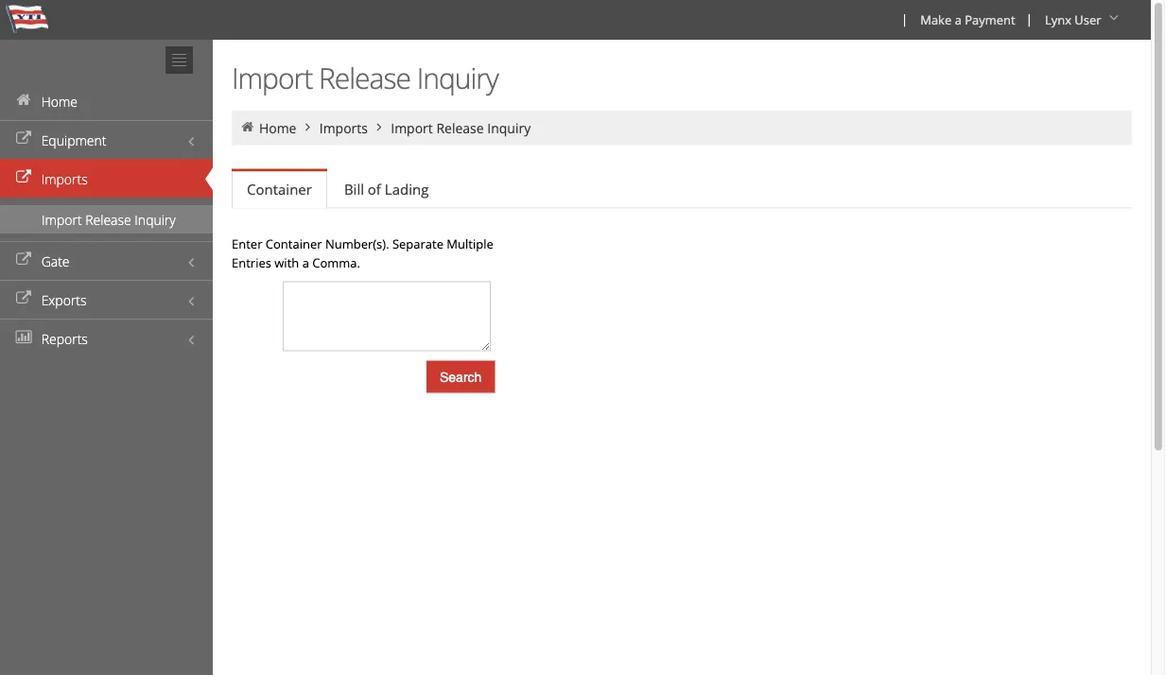 Task type: describe. For each thing, give the bounding box(es) containing it.
1 vertical spatial imports
[[41, 170, 88, 188]]

entries
[[232, 254, 272, 271]]

2 vertical spatial inquiry
[[135, 211, 176, 229]]

1 vertical spatial home
[[259, 119, 297, 137]]

gate
[[41, 252, 70, 270]]

0 horizontal spatial import release inquiry link
[[0, 205, 213, 234]]

home image
[[14, 93, 33, 106]]

make a payment
[[921, 11, 1016, 28]]

external link image for exports
[[14, 292, 33, 305]]

1 horizontal spatial release
[[319, 58, 411, 97]]

lynx
[[1046, 11, 1072, 28]]

2 vertical spatial import release inquiry
[[42, 211, 176, 229]]

1 vertical spatial import release inquiry
[[391, 119, 531, 137]]

make a payment link
[[913, 0, 1023, 40]]

equipment
[[41, 131, 106, 149]]

0 vertical spatial import
[[232, 58, 313, 97]]

1 horizontal spatial imports
[[320, 119, 368, 137]]

0 horizontal spatial release
[[85, 211, 131, 229]]

1 vertical spatial import
[[391, 119, 433, 137]]

payment
[[966, 11, 1016, 28]]

exports
[[41, 291, 87, 309]]

angle down image
[[1105, 11, 1124, 24]]

make
[[921, 11, 952, 28]]

external link image for imports
[[14, 171, 33, 184]]

enter container number(s).  separate multiple entries with a comma.
[[232, 235, 494, 271]]

reports link
[[0, 319, 213, 358]]

multiple
[[447, 235, 494, 252]]

a inside enter container number(s).  separate multiple entries with a comma.
[[302, 254, 309, 271]]

bill
[[344, 180, 364, 199]]

0 vertical spatial a
[[955, 11, 962, 28]]

exports link
[[0, 280, 213, 319]]

bar chart image
[[14, 331, 33, 344]]

bill of lading
[[344, 180, 429, 199]]

0 vertical spatial home
[[41, 92, 78, 110]]

home image
[[239, 121, 256, 134]]



Task type: locate. For each thing, give the bounding box(es) containing it.
external link image inside gate link
[[14, 253, 33, 266]]

0 horizontal spatial import
[[42, 211, 82, 229]]

import
[[232, 58, 313, 97], [391, 119, 433, 137], [42, 211, 82, 229]]

| left lynx
[[1027, 10, 1033, 27]]

external link image for equipment
[[14, 132, 33, 145]]

release
[[319, 58, 411, 97], [437, 119, 484, 137], [85, 211, 131, 229]]

with
[[275, 254, 299, 271]]

1 | from the left
[[902, 10, 909, 27]]

0 vertical spatial inquiry
[[417, 58, 499, 97]]

container link
[[232, 172, 327, 209]]

imports down equipment
[[41, 170, 88, 188]]

2 | from the left
[[1027, 10, 1033, 27]]

2 vertical spatial import
[[42, 211, 82, 229]]

1 horizontal spatial home link
[[259, 119, 297, 137]]

user
[[1075, 11, 1102, 28]]

external link image inside "exports" link
[[14, 292, 33, 305]]

number(s).
[[325, 235, 389, 252]]

home right home icon
[[259, 119, 297, 137]]

a right the 'make'
[[955, 11, 962, 28]]

2 horizontal spatial import
[[391, 119, 433, 137]]

imports
[[320, 119, 368, 137], [41, 170, 88, 188]]

0 horizontal spatial a
[[302, 254, 309, 271]]

enter
[[232, 235, 263, 252]]

0 vertical spatial release
[[319, 58, 411, 97]]

1 vertical spatial container
[[266, 235, 322, 252]]

2 external link image from the top
[[14, 171, 33, 184]]

0 horizontal spatial imports
[[41, 170, 88, 188]]

angle right image
[[300, 121, 316, 134], [371, 121, 388, 134]]

external link image inside equipment link
[[14, 132, 33, 145]]

0 vertical spatial container
[[247, 180, 312, 199]]

bill of lading link
[[329, 171, 444, 209]]

1 horizontal spatial import
[[232, 58, 313, 97]]

angle right image up of
[[371, 121, 388, 134]]

0 horizontal spatial imports link
[[0, 159, 213, 198]]

1 vertical spatial imports link
[[0, 159, 213, 198]]

1 horizontal spatial a
[[955, 11, 962, 28]]

search
[[440, 370, 482, 385]]

angle right image right home icon
[[300, 121, 316, 134]]

of
[[368, 180, 381, 199]]

1 horizontal spatial home
[[259, 119, 297, 137]]

container inside enter container number(s).  separate multiple entries with a comma.
[[266, 235, 322, 252]]

import release inquiry link
[[391, 119, 531, 137], [0, 205, 213, 234]]

1 horizontal spatial import release inquiry link
[[391, 119, 531, 137]]

comma.
[[313, 254, 361, 271]]

import up home icon
[[232, 58, 313, 97]]

1 vertical spatial release
[[437, 119, 484, 137]]

1 vertical spatial import release inquiry link
[[0, 205, 213, 234]]

external link image for gate
[[14, 253, 33, 266]]

inquiry
[[417, 58, 499, 97], [488, 119, 531, 137], [135, 211, 176, 229]]

|
[[902, 10, 909, 27], [1027, 10, 1033, 27]]

1 angle right image from the left
[[300, 121, 316, 134]]

0 horizontal spatial home link
[[0, 81, 213, 120]]

1 horizontal spatial imports link
[[320, 119, 368, 137]]

| left the 'make'
[[902, 10, 909, 27]]

0 horizontal spatial angle right image
[[300, 121, 316, 134]]

1 external link image from the top
[[14, 132, 33, 145]]

container up with
[[266, 235, 322, 252]]

0 vertical spatial imports link
[[320, 119, 368, 137]]

separate
[[393, 235, 444, 252]]

home right home image
[[41, 92, 78, 110]]

None text field
[[283, 282, 491, 352]]

2 vertical spatial release
[[85, 211, 131, 229]]

home link up equipment
[[0, 81, 213, 120]]

home link
[[0, 81, 213, 120], [259, 119, 297, 137]]

lynx user
[[1046, 11, 1102, 28]]

import up "lading"
[[391, 119, 433, 137]]

container inside 'link'
[[247, 180, 312, 199]]

gate link
[[0, 241, 213, 280]]

lading
[[385, 180, 429, 199]]

3 external link image from the top
[[14, 253, 33, 266]]

0 vertical spatial import release inquiry link
[[391, 119, 531, 137]]

container up enter
[[247, 180, 312, 199]]

import release inquiry
[[232, 58, 499, 97], [391, 119, 531, 137], [42, 211, 176, 229]]

0 vertical spatial imports
[[320, 119, 368, 137]]

home
[[41, 92, 78, 110], [259, 119, 297, 137]]

equipment link
[[0, 120, 213, 159]]

0 horizontal spatial |
[[902, 10, 909, 27]]

search button
[[427, 361, 495, 393]]

container
[[247, 180, 312, 199], [266, 235, 322, 252]]

1 vertical spatial a
[[302, 254, 309, 271]]

lynx user link
[[1037, 0, 1131, 40]]

external link image
[[14, 132, 33, 145], [14, 171, 33, 184], [14, 253, 33, 266], [14, 292, 33, 305]]

imports link down equipment
[[0, 159, 213, 198]]

home link right home icon
[[259, 119, 297, 137]]

import release inquiry link up gate link
[[0, 205, 213, 234]]

imports link
[[320, 119, 368, 137], [0, 159, 213, 198]]

1 horizontal spatial |
[[1027, 10, 1033, 27]]

a right with
[[302, 254, 309, 271]]

imports link up bill
[[320, 119, 368, 137]]

4 external link image from the top
[[14, 292, 33, 305]]

2 angle right image from the left
[[371, 121, 388, 134]]

imports up bill
[[320, 119, 368, 137]]

1 vertical spatial inquiry
[[488, 119, 531, 137]]

0 vertical spatial import release inquiry
[[232, 58, 499, 97]]

0 horizontal spatial home
[[41, 92, 78, 110]]

a
[[955, 11, 962, 28], [302, 254, 309, 271]]

reports
[[41, 330, 88, 348]]

2 horizontal spatial release
[[437, 119, 484, 137]]

import release inquiry link up "lading"
[[391, 119, 531, 137]]

1 horizontal spatial angle right image
[[371, 121, 388, 134]]

import up gate
[[42, 211, 82, 229]]



Task type: vqa. For each thing, say whether or not it's contained in the screenshot.
reset
no



